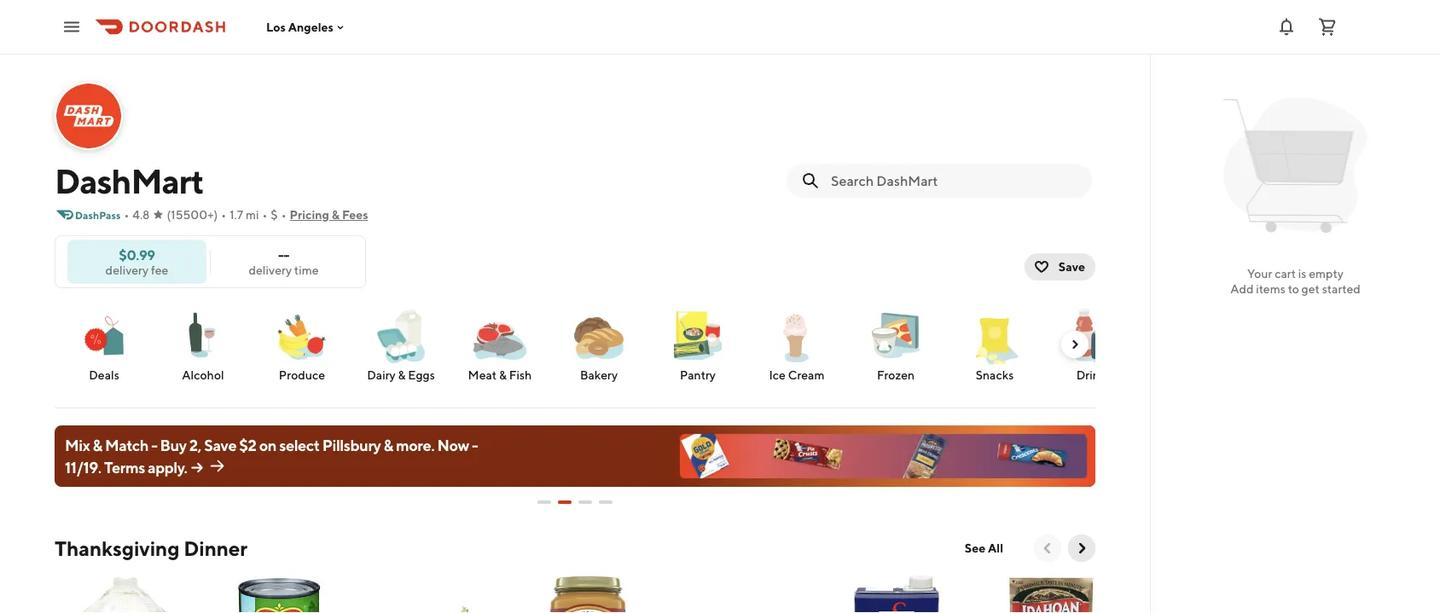 Task type: locate. For each thing, give the bounding box(es) containing it.
frozen link
[[854, 306, 939, 384]]

pillsbury
[[322, 436, 381, 455]]

delivery left time at the left top of the page
[[249, 263, 292, 277]]

• right $
[[281, 208, 286, 222]]

pricing
[[290, 208, 329, 222]]

• left $
[[262, 208, 267, 222]]

open menu image
[[61, 17, 82, 37]]

your cart is empty add items to get started
[[1231, 267, 1361, 296]]

& inside the meat & fish link
[[499, 368, 507, 382]]

delivery inside -- delivery time
[[249, 263, 292, 277]]

-- delivery time
[[249, 247, 319, 277]]

1 horizontal spatial delivery
[[249, 263, 292, 277]]

• left 1.7
[[221, 208, 226, 222]]

cart
[[1275, 267, 1296, 281]]

los
[[266, 20, 286, 34]]

& left eggs
[[398, 368, 406, 382]]

1 • from the left
[[124, 208, 129, 222]]

ice cream image
[[766, 306, 828, 367]]

•
[[124, 208, 129, 222], [221, 208, 226, 222], [262, 208, 267, 222], [281, 208, 286, 222]]

buy
[[160, 436, 187, 455]]

save inside mix & match - buy 2, save $2 on select pillsbury & more. now - 11/19. terms apply. →
[[204, 436, 237, 455]]

meat & fish image
[[469, 306, 531, 367]]

snacks link
[[953, 306, 1038, 384]]

& for dairy & eggs
[[398, 368, 406, 382]]

time
[[294, 263, 319, 277]]

now
[[437, 436, 469, 455]]

empty
[[1309, 267, 1344, 281]]

11/19.
[[65, 458, 101, 476]]

0 horizontal spatial delivery
[[106, 263, 149, 277]]

pantry
[[680, 368, 716, 382]]

• 1.7 mi • $ • pricing & fees
[[221, 208, 368, 222]]

save up the drinks image
[[1059, 260, 1086, 274]]

terms
[[104, 458, 145, 476]]

more.
[[396, 436, 435, 455]]

next image
[[1069, 338, 1082, 352]]

all
[[988, 542, 1004, 556]]

add
[[1231, 282, 1254, 296]]

pricing & fees button
[[290, 201, 368, 229]]

los angeles button
[[266, 20, 347, 34]]

thanksgiving dinner
[[55, 536, 248, 561]]

empty retail cart image
[[1216, 85, 1376, 246]]

2,
[[189, 436, 201, 455]]

los angeles
[[266, 20, 334, 34]]

• left 4.8
[[124, 208, 129, 222]]

2 delivery from the left
[[249, 263, 292, 277]]

pantry link
[[655, 306, 741, 384]]

snacks image
[[964, 306, 1026, 367]]

& inside dairy & eggs "link"
[[398, 368, 406, 382]]

0 vertical spatial save
[[1059, 260, 1086, 274]]

fee
[[151, 263, 168, 277]]

$0.99 delivery fee
[[106, 247, 168, 277]]

&
[[332, 208, 340, 222], [398, 368, 406, 382], [499, 368, 507, 382], [93, 436, 102, 455], [384, 436, 393, 455]]

alcohol image
[[172, 306, 234, 366]]

$2
[[239, 436, 257, 455]]

thanksgiving
[[55, 536, 180, 561]]

Search DashMart search field
[[831, 172, 1079, 190]]

2 • from the left
[[221, 208, 226, 222]]

your
[[1248, 267, 1273, 281]]

→
[[190, 458, 204, 476]]

meat & fish
[[468, 368, 532, 382]]

delivery left fee
[[106, 263, 149, 277]]

1 horizontal spatial save
[[1059, 260, 1086, 274]]

delivery
[[106, 263, 149, 277], [249, 263, 292, 277]]

& right mix
[[93, 436, 102, 455]]

previous button of carousel image
[[1040, 540, 1057, 557]]

1 delivery from the left
[[106, 263, 149, 277]]

notification bell image
[[1277, 17, 1297, 37]]

meat
[[468, 368, 497, 382]]

-
[[278, 247, 284, 263], [284, 247, 289, 263], [151, 436, 157, 455], [472, 436, 478, 455]]

delivery inside $0.99 delivery fee
[[106, 263, 149, 277]]

save right 2,
[[204, 436, 237, 455]]

drinks
[[1077, 368, 1112, 382]]

save
[[1059, 260, 1086, 274], [204, 436, 237, 455]]

1 vertical spatial save
[[204, 436, 237, 455]]

dairy
[[367, 368, 396, 382]]

0 horizontal spatial save
[[204, 436, 237, 455]]

get
[[1302, 282, 1320, 296]]

dashmart image
[[56, 84, 121, 149]]

1.7
[[230, 208, 243, 222]]

& left fish
[[499, 368, 507, 382]]



Task type: describe. For each thing, give the bounding box(es) containing it.
4.8
[[133, 208, 150, 222]]

meat & fish link
[[457, 306, 543, 384]]

4 • from the left
[[281, 208, 286, 222]]

eggs
[[408, 368, 435, 382]]

bakery image
[[568, 306, 630, 367]]

items
[[1257, 282, 1286, 296]]

dinner
[[184, 536, 248, 561]]

produce image
[[271, 306, 333, 367]]

save inside button
[[1059, 260, 1086, 274]]

is
[[1299, 267, 1307, 281]]

bakery link
[[556, 306, 642, 384]]

frozen
[[877, 368, 915, 382]]

cream
[[788, 368, 825, 382]]

fish
[[509, 368, 532, 382]]

dashpass
[[75, 209, 121, 221]]

thanksgiving dinner link
[[55, 535, 248, 562]]

$0.99
[[119, 247, 155, 263]]

dairy & eggs image
[[370, 306, 432, 367]]

& left fees on the top left
[[332, 208, 340, 222]]

snacks
[[976, 368, 1014, 382]]

ice cream
[[769, 368, 825, 382]]

on
[[259, 436, 277, 455]]

select
[[279, 436, 320, 455]]

produce link
[[259, 306, 345, 384]]

mix
[[65, 436, 90, 455]]

bakery
[[580, 368, 618, 382]]

started
[[1323, 282, 1361, 296]]

& for meat & fish
[[499, 368, 507, 382]]

mi
[[246, 208, 259, 222]]

0 items, open order cart image
[[1318, 17, 1338, 37]]

fees
[[342, 208, 368, 222]]

match
[[105, 436, 148, 455]]

ice cream link
[[754, 306, 840, 384]]

drinks link
[[1052, 306, 1137, 384]]

mix & match - buy 2, save $2 on select pillsbury & more. now - 11/19. terms apply. →
[[65, 436, 478, 476]]

dairy & eggs
[[367, 368, 435, 382]]

drinks image
[[1063, 306, 1125, 367]]

see all
[[965, 542, 1004, 556]]

$
[[271, 208, 278, 222]]

alcohol link
[[160, 306, 246, 384]]

see
[[965, 542, 986, 556]]

ice
[[769, 368, 786, 382]]

deals image
[[73, 306, 135, 367]]

see all link
[[955, 535, 1014, 562]]

produce
[[279, 368, 325, 382]]

(15500+)
[[167, 208, 218, 222]]

pantry image
[[667, 306, 729, 367]]

3 • from the left
[[262, 208, 267, 222]]

& for mix & match - buy 2, save $2 on select pillsbury & more. now - 11/19. terms apply. →
[[93, 436, 102, 455]]

& left "more."
[[384, 436, 393, 455]]

apply.
[[148, 458, 187, 476]]

to
[[1288, 282, 1300, 296]]

dashmart
[[55, 160, 204, 201]]

alcohol
[[182, 368, 224, 382]]

dairy & eggs link
[[358, 306, 444, 384]]

deals link
[[61, 306, 147, 384]]

angeles
[[288, 20, 334, 34]]

deals
[[89, 368, 119, 382]]

next button of carousel image
[[1074, 540, 1091, 557]]

frozen image
[[865, 306, 927, 367]]

save button
[[1025, 253, 1096, 281]]



Task type: vqa. For each thing, say whether or not it's contained in the screenshot.
Small Tapas Button
no



